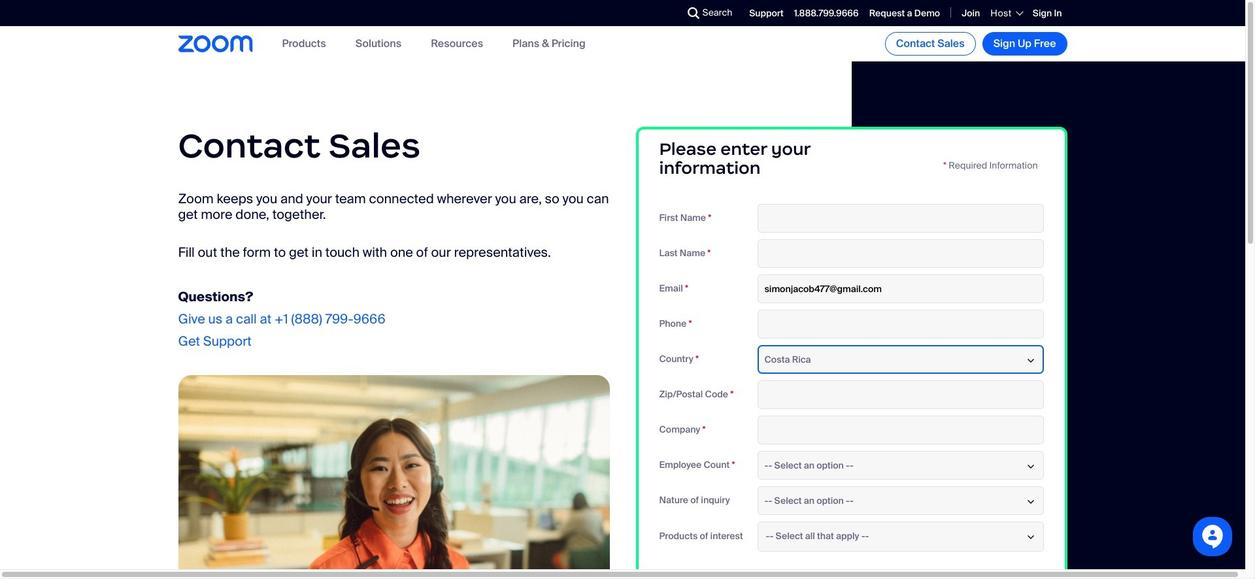 Task type: locate. For each thing, give the bounding box(es) containing it.
None search field
[[640, 3, 691, 24]]

None text field
[[758, 239, 1044, 268], [758, 416, 1044, 445], [758, 239, 1044, 268], [758, 416, 1044, 445]]

None text field
[[758, 204, 1044, 233], [758, 310, 1044, 339], [758, 380, 1044, 409], [758, 204, 1044, 233], [758, 310, 1044, 339], [758, 380, 1044, 409]]

search image
[[688, 7, 700, 19], [688, 7, 700, 19]]



Task type: describe. For each thing, give the bounding box(es) containing it.
zoom logo image
[[178, 35, 253, 52]]

email@yourcompany.com text field
[[758, 274, 1044, 303]]

customer support agent image
[[178, 375, 610, 580]]



Task type: vqa. For each thing, say whether or not it's contained in the screenshot.
the Zoom Logo
yes



